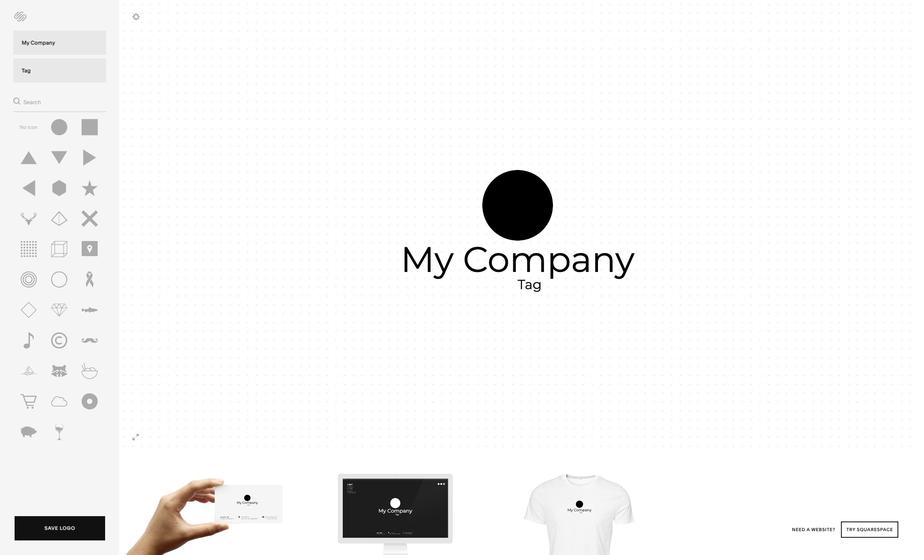 Task type: locate. For each thing, give the bounding box(es) containing it.
no
[[20, 124, 26, 130]]

save logo button
[[15, 517, 105, 543]]

search
[[23, 99, 41, 106]]

try squarespace link
[[842, 522, 899, 538]]

need
[[792, 527, 806, 533]]

a
[[807, 527, 810, 533]]

save
[[45, 525, 58, 532]]

icon
[[27, 124, 38, 130]]

website?
[[812, 527, 836, 533]]



Task type: describe. For each thing, give the bounding box(es) containing it.
try
[[847, 527, 856, 533]]

save logo
[[45, 525, 75, 532]]

squarespace
[[857, 527, 894, 533]]

no icon
[[20, 124, 38, 130]]

Tagline text field
[[13, 58, 106, 83]]

start over image
[[11, 8, 29, 24]]

need a website?
[[792, 527, 837, 533]]

Name text field
[[13, 30, 106, 55]]

try squarespace
[[847, 527, 894, 533]]

search link
[[13, 95, 41, 107]]

logo
[[60, 525, 75, 532]]



Task type: vqa. For each thing, say whether or not it's contained in the screenshot.
work
no



